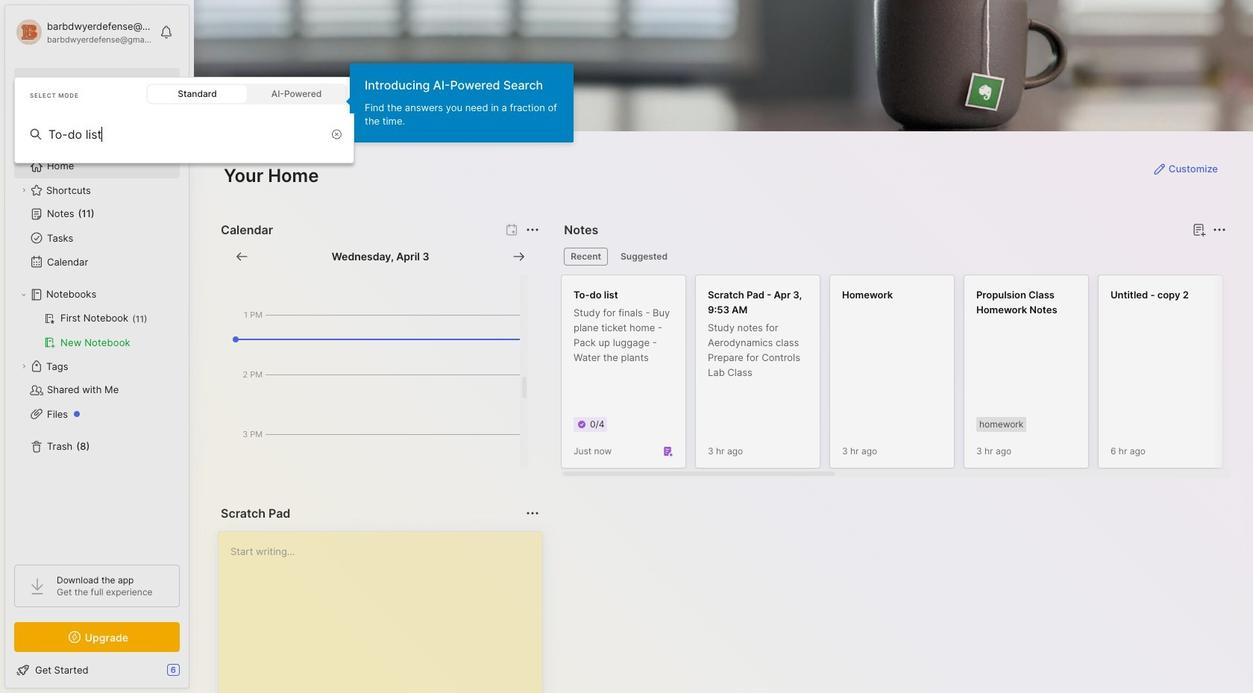 Task type: locate. For each thing, give the bounding box(es) containing it.
None search field
[[48, 125, 323, 143]]

tab list
[[565, 248, 1225, 266]]

2 tab from the left
[[614, 248, 675, 266]]

tab
[[565, 248, 608, 266], [614, 248, 675, 266]]

none search field inside main element
[[41, 74, 166, 92]]

Search text field
[[41, 76, 166, 90], [48, 125, 323, 143]]

None search field
[[41, 74, 166, 92]]

tree
[[5, 146, 189, 552]]

1 vertical spatial search text field
[[48, 125, 323, 143]]

expand tags image
[[19, 362, 28, 371]]

group
[[14, 307, 179, 355]]

Search results field
[[14, 155, 355, 163]]

0 vertical spatial search text field
[[41, 76, 166, 90]]

group inside tree
[[14, 307, 179, 355]]

expand notebooks image
[[19, 290, 28, 299]]

1 horizontal spatial tab
[[614, 248, 675, 266]]

row group
[[562, 275, 1254, 478]]

tree inside main element
[[5, 146, 189, 552]]

0 horizontal spatial tab
[[565, 248, 608, 266]]

Start writing… text field
[[231, 532, 542, 693]]



Task type: vqa. For each thing, say whether or not it's contained in the screenshot.
leftmost More actions Image
no



Task type: describe. For each thing, give the bounding box(es) containing it.
main element
[[0, 0, 1254, 693]]

1 tab from the left
[[565, 248, 608, 266]]

click to collapse image
[[188, 666, 200, 684]]

none search field inside main element
[[48, 125, 323, 143]]



